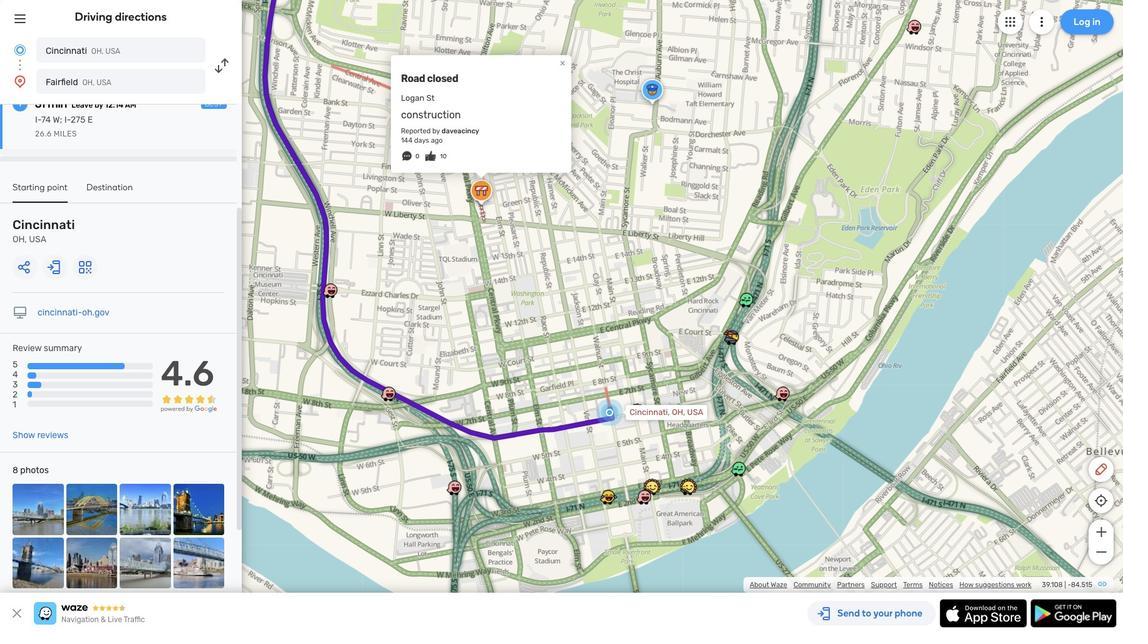 Task type: vqa. For each thing, say whether or not it's contained in the screenshot.
Gain
no



Task type: locate. For each thing, give the bounding box(es) containing it.
0 horizontal spatial 1
[[13, 400, 16, 411]]

8
[[13, 466, 18, 476]]

photos
[[20, 466, 49, 476]]

cincinnati oh, usa down starting point button
[[13, 217, 75, 245]]

0 vertical spatial by
[[95, 101, 103, 110]]

oh, up "31 min leave by 12:14 am"
[[82, 78, 95, 87]]

39.108 | -84.515
[[1043, 582, 1093, 590]]

i- up 26.6
[[35, 115, 41, 125]]

image 1 of cincinnati, cincinnati image
[[13, 485, 64, 536]]

× link
[[557, 57, 569, 69]]

4.6
[[161, 354, 214, 395]]

road
[[401, 73, 425, 85]]

current location image
[[13, 43, 28, 58]]

about
[[750, 582, 770, 590]]

1 horizontal spatial by
[[433, 127, 440, 135]]

destination
[[87, 182, 133, 193]]

1 horizontal spatial 1
[[19, 98, 21, 109]]

image 8 of cincinnati, cincinnati image
[[173, 538, 224, 589]]

reviews
[[37, 431, 68, 441]]

how
[[960, 582, 974, 590]]

navigation
[[61, 616, 99, 625]]

0 horizontal spatial i-
[[35, 115, 41, 125]]

usa inside fairfield oh, usa
[[97, 78, 111, 87]]

computer image
[[13, 306, 28, 321]]

0 vertical spatial 1
[[19, 98, 21, 109]]

am
[[125, 101, 136, 110]]

oh, right cincinnati,
[[672, 408, 686, 417]]

oh,
[[91, 47, 104, 56], [82, 78, 95, 87], [13, 234, 27, 245], [672, 408, 686, 417]]

1 vertical spatial by
[[433, 127, 440, 135]]

image 5 of cincinnati, cincinnati image
[[13, 538, 64, 589]]

cincinnati-oh.gov
[[38, 308, 110, 318]]

terms
[[904, 582, 923, 590]]

31 min leave by 12:14 am
[[35, 97, 136, 111]]

cincinnati oh, usa up fairfield oh, usa
[[46, 46, 120, 56]]

usa down driving directions
[[105, 47, 120, 56]]

usa up 12:14
[[97, 78, 111, 87]]

1 left 31
[[19, 98, 21, 109]]

1
[[19, 98, 21, 109], [13, 400, 16, 411]]

1 vertical spatial 1
[[13, 400, 16, 411]]

0
[[416, 153, 420, 161]]

destination button
[[87, 182, 133, 202]]

image 7 of cincinnati, cincinnati image
[[120, 538, 171, 589]]

by
[[95, 101, 103, 110], [433, 127, 440, 135]]

summary
[[44, 343, 82, 354]]

cincinnati
[[46, 46, 87, 56], [13, 217, 75, 233]]

show
[[13, 431, 35, 441]]

4
[[13, 370, 18, 381]]

starting point button
[[13, 182, 68, 203]]

e
[[88, 115, 93, 125]]

image 4 of cincinnati, cincinnati image
[[173, 485, 224, 536]]

daveacincy
[[442, 127, 480, 135]]

0 horizontal spatial by
[[95, 101, 103, 110]]

starting
[[13, 182, 45, 193]]

5 4 3 2 1
[[13, 360, 18, 411]]

show reviews
[[13, 431, 68, 441]]

traffic
[[124, 616, 145, 625]]

cincinnati,
[[630, 408, 670, 417]]

cincinnati, oh, usa
[[630, 408, 704, 417]]

oh, inside fairfield oh, usa
[[82, 78, 95, 87]]

review summary
[[13, 343, 82, 354]]

logan
[[401, 93, 425, 103]]

cincinnati-oh.gov link
[[38, 308, 110, 318]]

partners
[[838, 582, 865, 590]]

1 horizontal spatial i-
[[64, 115, 71, 125]]

oh, down starting point button
[[13, 234, 27, 245]]

support
[[872, 582, 897, 590]]

cincinnati oh, usa
[[46, 46, 120, 56], [13, 217, 75, 245]]

oh.gov
[[82, 308, 110, 318]]

84.515
[[1072, 582, 1093, 590]]

closed
[[427, 73, 459, 85]]

image 3 of cincinnati, cincinnati image
[[120, 485, 171, 536]]

1 down 3
[[13, 400, 16, 411]]

terms link
[[904, 582, 923, 590]]

275
[[71, 115, 85, 125]]

community
[[794, 582, 831, 590]]

fairfield
[[46, 77, 78, 88]]

i- right w;
[[64, 115, 71, 125]]

ago
[[431, 137, 443, 145]]

link image
[[1098, 580, 1108, 590]]

by up ago
[[433, 127, 440, 135]]

cincinnati up fairfield
[[46, 46, 87, 56]]

-
[[1068, 582, 1072, 590]]

driving
[[75, 10, 112, 24]]

leave
[[71, 101, 93, 110]]

cincinnati down starting point button
[[13, 217, 75, 233]]

26.6
[[35, 130, 52, 139]]

i-74 w; i-275 e 26.6 miles
[[35, 115, 93, 139]]

by left 12:14
[[95, 101, 103, 110]]

usa
[[105, 47, 120, 56], [97, 78, 111, 87], [29, 234, 46, 245], [688, 408, 704, 417]]

i-
[[35, 115, 41, 125], [64, 115, 71, 125]]

1 vertical spatial cincinnati oh, usa
[[13, 217, 75, 245]]



Task type: describe. For each thing, give the bounding box(es) containing it.
construction
[[401, 109, 461, 121]]

1 i- from the left
[[35, 115, 41, 125]]

support link
[[872, 582, 897, 590]]

1 inside "5 4 3 2 1"
[[13, 400, 16, 411]]

live
[[108, 616, 122, 625]]

road closed
[[401, 73, 459, 85]]

community link
[[794, 582, 831, 590]]

directions
[[115, 10, 167, 24]]

driving directions
[[75, 10, 167, 24]]

partners link
[[838, 582, 865, 590]]

miles
[[54, 130, 77, 139]]

39.108
[[1043, 582, 1063, 590]]

image 2 of cincinnati, cincinnati image
[[66, 485, 117, 536]]

work
[[1017, 582, 1032, 590]]

pencil image
[[1094, 463, 1109, 478]]

notices
[[930, 582, 954, 590]]

&
[[101, 616, 106, 625]]

logan st
[[401, 93, 435, 103]]

x image
[[9, 607, 24, 622]]

fairfield oh, usa
[[46, 77, 111, 88]]

image 6 of cincinnati, cincinnati image
[[66, 538, 117, 589]]

waze
[[771, 582, 788, 590]]

st
[[427, 93, 435, 103]]

by inside "31 min leave by 12:14 am"
[[95, 101, 103, 110]]

8 photos
[[13, 466, 49, 476]]

zoom in image
[[1094, 525, 1110, 540]]

5
[[13, 360, 18, 370]]

2
[[13, 390, 18, 401]]

min
[[48, 97, 67, 111]]

|
[[1065, 582, 1067, 590]]

about waze community partners support terms notices how suggestions work
[[750, 582, 1032, 590]]

days
[[414, 137, 429, 145]]

10
[[440, 153, 447, 161]]

review
[[13, 343, 42, 354]]

usa down starting point button
[[29, 234, 46, 245]]

1 vertical spatial cincinnati
[[13, 217, 75, 233]]

how suggestions work link
[[960, 582, 1032, 590]]

oh, down driving
[[91, 47, 104, 56]]

point
[[47, 182, 68, 193]]

by inside construction reported by daveacincy 144 days ago
[[433, 127, 440, 135]]

cincinnati-
[[38, 308, 82, 318]]

31
[[35, 97, 45, 111]]

0 vertical spatial cincinnati
[[46, 46, 87, 56]]

3
[[13, 380, 18, 391]]

notices link
[[930, 582, 954, 590]]

construction reported by daveacincy 144 days ago
[[401, 109, 480, 145]]

74
[[41, 115, 51, 125]]

w;
[[53, 115, 62, 125]]

usa right cincinnati,
[[688, 408, 704, 417]]

zoom out image
[[1094, 545, 1110, 560]]

2 i- from the left
[[64, 115, 71, 125]]

about waze link
[[750, 582, 788, 590]]

0 vertical spatial cincinnati oh, usa
[[46, 46, 120, 56]]

144
[[401, 137, 413, 145]]

12:14
[[105, 101, 123, 110]]

reported
[[401, 127, 431, 135]]

starting point
[[13, 182, 68, 193]]

×
[[560, 57, 566, 69]]

suggestions
[[976, 582, 1015, 590]]

best
[[205, 101, 223, 108]]

location image
[[13, 74, 28, 89]]

navigation & live traffic
[[61, 616, 145, 625]]



